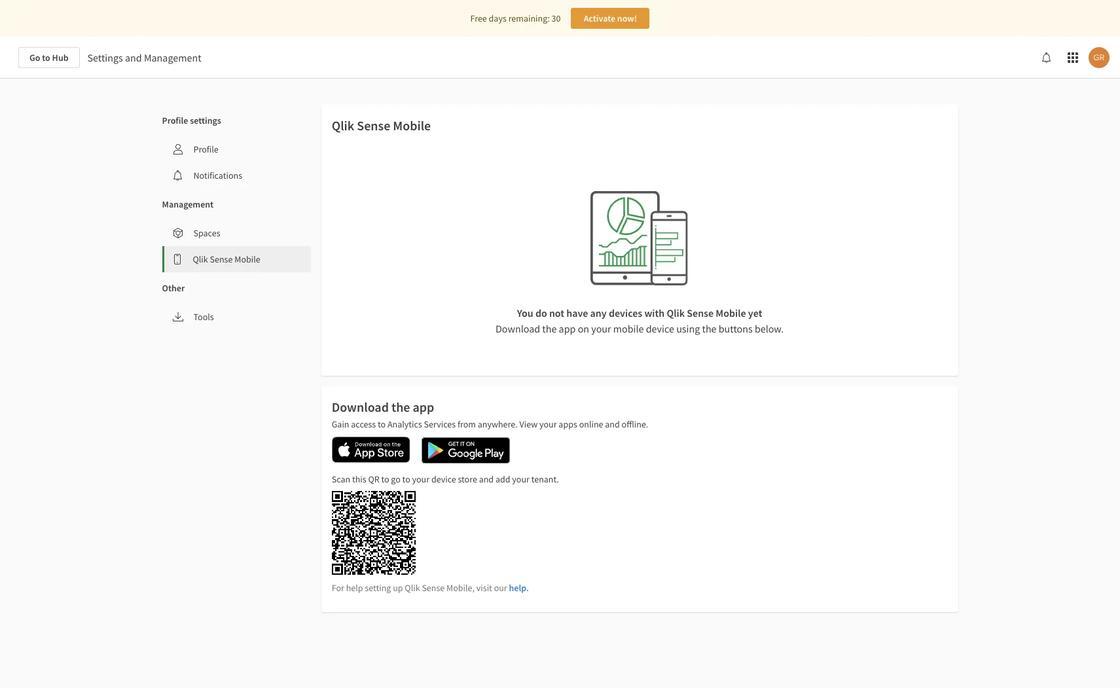 Task type: locate. For each thing, give the bounding box(es) containing it.
visit
[[477, 582, 492, 594]]

to
[[42, 52, 50, 64], [378, 418, 386, 430], [381, 474, 389, 485], [403, 474, 410, 485]]

1 vertical spatial download
[[332, 399, 389, 415]]

device
[[646, 322, 675, 335], [432, 474, 456, 485]]

profile
[[162, 115, 188, 126], [194, 143, 219, 155]]

you do not have any devices with qlik sense mobile yet download the app on your mobile device using the buttons below.
[[496, 307, 784, 335]]

any
[[590, 307, 607, 320]]

0 horizontal spatial mobile
[[235, 253, 260, 265]]

2 horizontal spatial mobile
[[716, 307, 746, 320]]

free days remaining: 30
[[471, 12, 561, 24]]

0 horizontal spatial and
[[125, 51, 142, 64]]

0 vertical spatial profile
[[162, 115, 188, 126]]

offline.
[[622, 418, 649, 430]]

1 vertical spatial management
[[162, 198, 214, 210]]

and right online
[[605, 418, 620, 430]]

profile link
[[162, 136, 311, 162]]

remaining:
[[509, 12, 550, 24]]

your right view
[[540, 418, 557, 430]]

analytics
[[388, 418, 422, 430]]

to left the go
[[381, 474, 389, 485]]

tenant.
[[532, 474, 559, 485]]

download qlik sense mobile saas from the apple app store image
[[332, 437, 410, 463]]

gain access to analytics services from anywhere. view your apps online and offline.
[[332, 418, 649, 430]]

apps
[[559, 418, 578, 430]]

1 horizontal spatial the
[[543, 322, 557, 335]]

go
[[29, 52, 40, 64]]

greg robinson image
[[1089, 47, 1110, 68]]

you
[[517, 307, 534, 320]]

profile left "settings"
[[162, 115, 188, 126]]

help.
[[509, 582, 529, 594]]

mobile
[[614, 322, 644, 335]]

download
[[496, 322, 540, 335], [332, 399, 389, 415]]

0 vertical spatial mobile
[[393, 117, 431, 134]]

management
[[144, 51, 201, 64], [162, 198, 214, 210]]

do
[[536, 307, 547, 320]]

mobile
[[393, 117, 431, 134], [235, 253, 260, 265], [716, 307, 746, 320]]

profile for profile settings
[[162, 115, 188, 126]]

for help setting up qlik sense mobile, visit our help.
[[332, 582, 529, 594]]

spaces
[[194, 227, 220, 239]]

1 horizontal spatial app
[[559, 322, 576, 335]]

0 horizontal spatial app
[[413, 399, 434, 415]]

0 horizontal spatial qlik sense mobile
[[193, 253, 260, 265]]

settings
[[87, 51, 123, 64]]

1 vertical spatial and
[[605, 418, 620, 430]]

your down any
[[592, 322, 611, 335]]

sense
[[357, 117, 391, 134], [210, 253, 233, 265], [687, 307, 714, 320], [422, 582, 445, 594]]

mobile inside you do not have any devices with qlik sense mobile yet download the app on your mobile device using the buttons below.
[[716, 307, 746, 320]]

setting
[[365, 582, 391, 594]]

1 horizontal spatial and
[[479, 474, 494, 485]]

qr
[[368, 474, 380, 485]]

your right add
[[512, 474, 530, 485]]

1 horizontal spatial profile
[[194, 143, 219, 155]]

1 vertical spatial mobile
[[235, 253, 260, 265]]

qlik inside you do not have any devices with qlik sense mobile yet download the app on your mobile device using the buttons below.
[[667, 307, 685, 320]]

the right using
[[702, 322, 717, 335]]

1 horizontal spatial qlik sense mobile
[[332, 117, 431, 134]]

yet
[[748, 307, 763, 320]]

0 vertical spatial device
[[646, 322, 675, 335]]

now!
[[618, 12, 637, 24]]

for
[[332, 582, 344, 594]]

our
[[494, 582, 507, 594]]

settings and management
[[87, 51, 201, 64]]

2 vertical spatial and
[[479, 474, 494, 485]]

go
[[391, 474, 401, 485]]

activate now! link
[[571, 8, 650, 29]]

device down with
[[646, 322, 675, 335]]

download down the you
[[496, 322, 540, 335]]

qlik
[[332, 117, 354, 134], [193, 253, 208, 265], [667, 307, 685, 320], [405, 582, 420, 594]]

1 vertical spatial device
[[432, 474, 456, 485]]

profile up notifications
[[194, 143, 219, 155]]

your
[[592, 322, 611, 335], [540, 418, 557, 430], [412, 474, 430, 485], [512, 474, 530, 485]]

1 horizontal spatial mobile
[[393, 117, 431, 134]]

0 horizontal spatial profile
[[162, 115, 188, 126]]

app up services in the bottom left of the page
[[413, 399, 434, 415]]

and left add
[[479, 474, 494, 485]]

qlik sense mobile
[[332, 117, 431, 134], [193, 253, 260, 265]]

the up analytics at the left bottom
[[392, 399, 410, 415]]

notifications link
[[162, 162, 311, 189]]

tools
[[194, 311, 214, 323]]

app left on on the right top of page
[[559, 322, 576, 335]]

2 horizontal spatial the
[[702, 322, 717, 335]]

1 horizontal spatial download
[[496, 322, 540, 335]]

1 vertical spatial profile
[[194, 143, 219, 155]]

tools link
[[162, 304, 311, 330]]

1 horizontal spatial device
[[646, 322, 675, 335]]

download up access
[[332, 399, 389, 415]]

to right go
[[42, 52, 50, 64]]

0 horizontal spatial device
[[432, 474, 456, 485]]

activate now!
[[584, 12, 637, 24]]

and right settings
[[125, 51, 142, 64]]

0 vertical spatial management
[[144, 51, 201, 64]]

free
[[471, 12, 487, 24]]

store
[[458, 474, 477, 485]]

2 vertical spatial mobile
[[716, 307, 746, 320]]

help
[[346, 582, 363, 594]]

download the app
[[332, 399, 434, 415]]

view
[[520, 418, 538, 430]]

0 vertical spatial app
[[559, 322, 576, 335]]

the down the not
[[543, 322, 557, 335]]

and
[[125, 51, 142, 64], [605, 418, 620, 430], [479, 474, 494, 485]]

the
[[543, 322, 557, 335], [702, 322, 717, 335], [392, 399, 410, 415]]

2 horizontal spatial and
[[605, 418, 620, 430]]

0 vertical spatial download
[[496, 322, 540, 335]]

get qlik sense mobile saas on the google play store. image
[[415, 431, 517, 470]]

profile for profile
[[194, 143, 219, 155]]

1 vertical spatial app
[[413, 399, 434, 415]]

this
[[352, 474, 366, 485]]

device left store
[[432, 474, 456, 485]]

1 vertical spatial qlik sense mobile
[[193, 253, 260, 265]]

profile settings
[[162, 115, 221, 126]]

app
[[559, 322, 576, 335], [413, 399, 434, 415]]

using
[[677, 322, 700, 335]]

access
[[351, 418, 376, 430]]



Task type: vqa. For each thing, say whether or not it's contained in the screenshot.
right CLEAR ALL Button
no



Task type: describe. For each thing, give the bounding box(es) containing it.
qlik sense mobile link
[[164, 246, 311, 272]]

on
[[578, 322, 589, 335]]

notifications
[[194, 170, 242, 181]]

0 horizontal spatial download
[[332, 399, 389, 415]]

from
[[458, 418, 476, 430]]

0 vertical spatial and
[[125, 51, 142, 64]]

your right the go
[[412, 474, 430, 485]]

have
[[567, 307, 588, 320]]

buttons
[[719, 322, 753, 335]]

to down download the app
[[378, 418, 386, 430]]

services
[[424, 418, 456, 430]]

device inside you do not have any devices with qlik sense mobile yet download the app on your mobile device using the buttons below.
[[646, 322, 675, 335]]

scan this qr to go to your device store and add your tenant.
[[332, 474, 559, 485]]

activate
[[584, 12, 616, 24]]

days
[[489, 12, 507, 24]]

0 vertical spatial qlik sense mobile
[[332, 117, 431, 134]]

devices
[[609, 307, 643, 320]]

anywhere.
[[478, 418, 518, 430]]

to right the go
[[403, 474, 410, 485]]

your inside you do not have any devices with qlik sense mobile yet download the app on your mobile device using the buttons below.
[[592, 322, 611, 335]]

with
[[645, 307, 665, 320]]

mobile,
[[447, 582, 475, 594]]

go to hub link
[[18, 47, 80, 68]]

not
[[549, 307, 565, 320]]

app inside you do not have any devices with qlik sense mobile yet download the app on your mobile device using the buttons below.
[[559, 322, 576, 335]]

other
[[162, 282, 185, 294]]

add
[[496, 474, 511, 485]]

go to hub
[[29, 52, 68, 64]]

settings
[[190, 115, 221, 126]]

sense inside you do not have any devices with qlik sense mobile yet download the app on your mobile device using the buttons below.
[[687, 307, 714, 320]]

up
[[393, 582, 403, 594]]

hub
[[52, 52, 68, 64]]

0 horizontal spatial the
[[392, 399, 410, 415]]

30
[[552, 12, 561, 24]]

spaces link
[[162, 220, 311, 246]]

help. link
[[509, 582, 529, 594]]

online
[[579, 418, 604, 430]]

download inside you do not have any devices with qlik sense mobile yet download the app on your mobile device using the buttons below.
[[496, 322, 540, 335]]

gain
[[332, 418, 349, 430]]

below.
[[755, 322, 784, 335]]

to inside 'link'
[[42, 52, 50, 64]]

scan
[[332, 474, 350, 485]]



